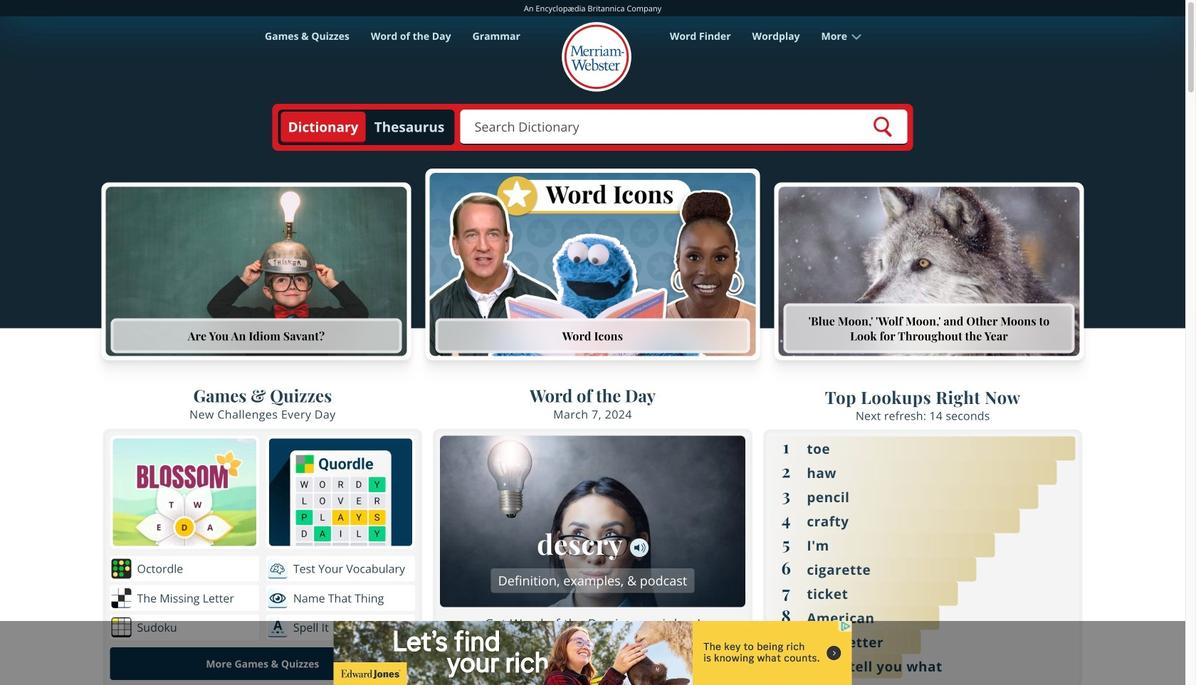 Task type: locate. For each thing, give the bounding box(es) containing it.
blossom game flower image image
[[113, 439, 256, 547]]

Search search field
[[461, 110, 908, 145]]

search word image
[[872, 116, 894, 137]]

sudoku game icon image
[[111, 618, 131, 638]]

octordle icon 8 dots image
[[111, 560, 131, 580]]

image1394890588 image
[[779, 187, 1080, 357]]

vocab quiz brain speech bubble icon image
[[268, 560, 288, 580]]



Task type: vqa. For each thing, say whether or not it's contained in the screenshot.
boy thinking light bulb image
yes



Task type: describe. For each thing, give the bounding box(es) containing it.
woman staring at the lightbulb above her head while her glasses slide down her nose image
[[440, 436, 746, 608]]

merriam webster - established 1828 image
[[561, 22, 632, 93]]

boy thinking light bulb image
[[106, 187, 407, 357]]

advertisement element
[[334, 622, 852, 686]]

listen to the pronunciation of descry image
[[630, 539, 649, 558]]

word of the day email subscribe text field
[[442, 647, 672, 680]]

missing letter crossword icon image
[[111, 589, 131, 609]]

quordle game word lover plays daily image
[[269, 439, 413, 547]]

name that thing eye icon image
[[268, 589, 288, 609]]

spell it letter a icon image
[[268, 618, 288, 638]]

word icons image
[[430, 173, 756, 357]]



